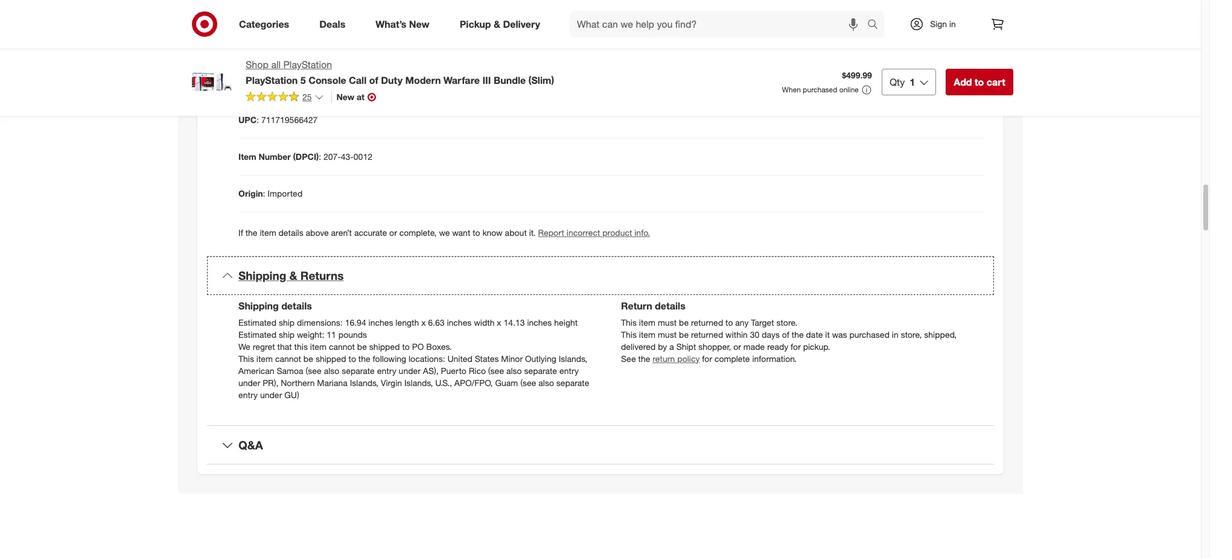 Task type: locate. For each thing, give the bounding box(es) containing it.
0 horizontal spatial or
[[390, 227, 397, 238]]

must
[[658, 317, 677, 328], [658, 330, 677, 340]]

1 horizontal spatial inches
[[447, 317, 472, 328]]

0 horizontal spatial at
[[357, 92, 365, 102]]

be inside shipping details estimated ship dimensions: 16.94 inches length x 6.63 inches width x 14.13 inches height estimated ship weight: 11 pounds we regret that this item cannot be shipped to po boxes.
[[357, 342, 367, 352]]

a right by
[[670, 342, 674, 352]]

1 horizontal spatial cannot
[[329, 342, 355, 352]]

1 vertical spatial a
[[670, 342, 674, 352]]

0 vertical spatial at
[[889, 4, 896, 14]]

2 x from the left
[[497, 317, 502, 328]]

when
[[783, 85, 801, 94]]

1 vertical spatial 1
[[910, 76, 916, 88]]

entry down height
[[560, 366, 579, 376]]

of inside the shop all playstation playstation 5 console call of duty modern warfare iii bundle (slim)
[[369, 74, 379, 86]]

add
[[954, 76, 973, 88]]

1 vertical spatial &
[[290, 269, 297, 283]]

1 vertical spatial playstation
[[246, 74, 298, 86]]

1 ship from the top
[[279, 317, 295, 328]]

What can we help you find? suggestions appear below search field
[[570, 11, 871, 37]]

& for pickup
[[494, 18, 501, 30]]

return details this item must be returned to any target store. this item must be returned within 30 days of the date it was purchased in store, shipped, delivered by a shipt shopper, or made ready for pickup. see the return policy for complete information.
[[621, 300, 957, 364]]

1 horizontal spatial in
[[950, 19, 956, 29]]

this item cannot be shipped to the following locations:
[[239, 354, 445, 364]]

0 horizontal spatial cannot
[[275, 354, 301, 364]]

to right prior
[[672, 4, 679, 14]]

(see
[[306, 366, 322, 376], [488, 366, 504, 376], [521, 378, 537, 388]]

islands, left virgin
[[350, 378, 379, 388]]

also down minor
[[507, 366, 522, 376]]

: left november
[[284, 41, 287, 51]]

details inside return details this item must be returned to any target store. this item must be returned within 30 days of the date it was purchased in store, shipped, delivered by a shipt shopper, or made ready for pickup. see the return policy for complete information.
[[655, 300, 686, 312]]

cannot inside shipping details estimated ship dimensions: 16.94 inches length x 6.63 inches width x 14.13 inches height estimated ship weight: 11 pounds we regret that this item cannot be shipped to po boxes.
[[329, 342, 355, 352]]

in left store,
[[892, 330, 899, 340]]

this up delivered at the bottom of the page
[[621, 330, 637, 340]]

what's
[[376, 18, 407, 30]]

item down weight:
[[310, 342, 327, 352]]

1 horizontal spatial target
[[803, 4, 826, 14]]

2 horizontal spatial or
[[734, 342, 742, 352]]

islands, down as),
[[405, 378, 433, 388]]

this down weight:
[[294, 342, 308, 352]]

1 shipping from the top
[[239, 269, 286, 283]]

for right the "ready"
[[791, 342, 801, 352]]

1 vertical spatial for
[[791, 342, 801, 352]]

po
[[412, 342, 424, 352]]

0 horizontal spatial of
[[369, 74, 379, 86]]

shipping inside dropdown button
[[239, 269, 286, 283]]

this left prior
[[617, 4, 631, 14]]

0 vertical spatial in
[[950, 19, 956, 29]]

1 inches from the left
[[369, 317, 393, 328]]

43-
[[341, 151, 354, 162]]

of right call
[[369, 74, 379, 86]]

of
[[438, 4, 445, 14], [369, 74, 379, 86], [783, 330, 790, 340]]

(see right guam
[[521, 378, 537, 388]]

shipped down 11 at the bottom left of page
[[316, 354, 346, 364]]

1 x from the left
[[422, 317, 426, 328]]

new down copy
[[409, 18, 430, 30]]

virgin
[[381, 378, 402, 388]]

1 must from the top
[[658, 317, 677, 328]]

playstation down all at the top of the page
[[246, 74, 298, 86]]

0 horizontal spatial this
[[294, 342, 308, 352]]

0 vertical spatial playstation
[[284, 59, 332, 71]]

tcin : 89981377
[[239, 78, 301, 88]]

islands,
[[559, 354, 588, 364], [350, 378, 379, 388], [405, 378, 433, 388]]

complete,
[[400, 227, 437, 238]]

(dpci)
[[293, 151, 319, 162]]

the right copy
[[447, 4, 459, 14]]

shipping inside shipping details estimated ship dimensions: 16.94 inches length x 6.63 inches width x 14.13 inches height estimated ship weight: 11 pounds we regret that this item cannot be shipped to po boxes.
[[239, 300, 279, 312]]

3 inches from the left
[[527, 317, 552, 328]]

item
[[633, 4, 650, 14], [260, 227, 276, 238], [639, 317, 656, 328], [639, 330, 656, 340], [310, 342, 327, 352], [257, 354, 273, 364]]

add to cart button
[[946, 69, 1014, 95]]

pounds
[[339, 330, 367, 340]]

0 horizontal spatial &
[[290, 269, 297, 283]]

1 horizontal spatial of
[[438, 4, 445, 14]]

want
[[452, 227, 471, 238]]

shop all playstation playstation 5 console call of duty modern warfare iii bundle (slim)
[[246, 59, 554, 86]]

report
[[538, 227, 565, 238]]

copy
[[417, 4, 435, 14]]

2 horizontal spatial also
[[539, 378, 554, 388]]

delivered
[[621, 342, 656, 352]]

united states minor outlying islands, american samoa (see also separate entry under as), puerto rico (see also separate entry under pr), northern mariana islands, virgin islands, u.s., apo/fpo, guam (see also separate entry under gu)
[[239, 354, 590, 400]]

playstation
[[284, 59, 332, 71], [246, 74, 298, 86]]

2 horizontal spatial for
[[791, 342, 801, 352]]

1 vertical spatial new
[[337, 92, 355, 102]]

0 vertical spatial shipped
[[369, 342, 400, 352]]

complete
[[715, 354, 750, 364]]

1 vertical spatial purchased
[[850, 330, 890, 340]]

returns
[[301, 269, 344, 283]]

: left 711719566427
[[257, 115, 259, 125]]

return
[[653, 354, 675, 364]]

0012
[[354, 151, 373, 162]]

0 horizontal spatial inches
[[369, 317, 393, 328]]

dimensions:
[[297, 317, 343, 328]]

2 horizontal spatial islands,
[[559, 354, 588, 364]]

1 vertical spatial estimated
[[239, 330, 277, 340]]

details left above
[[279, 227, 304, 238]]

1 horizontal spatial &
[[494, 18, 501, 30]]

purchased inside return details this item must be returned to any target store. this item must be returned within 30 days of the date it was purchased in store, shipped, delivered by a shipt shopper, or made ready for pickup. see the return policy for complete information.
[[850, 330, 890, 340]]

limited
[[305, 4, 334, 14]]

1 horizontal spatial at
[[889, 4, 896, 14]]

also up the mariana
[[324, 366, 340, 376]]

inches right '16.94'
[[369, 317, 393, 328]]

: left imported
[[263, 188, 265, 199]]

or
[[521, 4, 529, 14], [390, 227, 397, 238], [734, 342, 742, 352]]

call
[[788, 4, 801, 14]]

1 vertical spatial of
[[369, 74, 379, 86]]

under down locations:
[[399, 366, 421, 376]]

to left any at the bottom
[[726, 317, 733, 328]]

(see down the states
[[488, 366, 504, 376]]

shipping for shipping & returns
[[239, 269, 286, 283]]

in right "sign"
[[950, 19, 956, 29]]

under down american at the left bottom
[[239, 378, 260, 388]]

1 horizontal spatial 1
[[910, 76, 916, 88]]

please
[[761, 4, 786, 14]]

1 horizontal spatial for
[[703, 354, 713, 364]]

& inside dropdown button
[[290, 269, 297, 283]]

to right "want" at the left top of page
[[473, 227, 480, 238]]

2 vertical spatial this
[[239, 354, 254, 364]]

qty
[[890, 76, 905, 88]]

0 vertical spatial purchased
[[803, 85, 838, 94]]

2 vertical spatial of
[[783, 330, 790, 340]]

1 vertical spatial ship
[[279, 330, 295, 340]]

0 horizontal spatial shipped
[[316, 354, 346, 364]]

under down pr), on the left of the page
[[260, 390, 282, 400]]

accurate
[[354, 227, 387, 238]]

shipping up regret
[[239, 300, 279, 312]]

for down shopper,
[[703, 354, 713, 364]]

& inside 'link'
[[494, 18, 501, 30]]

manufacturer's
[[462, 4, 519, 14]]

a left copy
[[410, 4, 415, 14]]

iii
[[483, 74, 491, 86]]

2 horizontal spatial of
[[783, 330, 790, 340]]

for
[[605, 4, 615, 14], [791, 342, 801, 352], [703, 354, 713, 364]]

0 horizontal spatial x
[[422, 317, 426, 328]]

1 horizontal spatial also
[[507, 366, 522, 376]]

new down call
[[337, 92, 355, 102]]

prior
[[652, 4, 669, 14]]

0 horizontal spatial target
[[751, 317, 775, 328]]

to
[[373, 4, 382, 14]]

1 horizontal spatial x
[[497, 317, 502, 328]]

x right width at the left bottom of page
[[497, 317, 502, 328]]

0 vertical spatial this
[[617, 4, 631, 14]]

1 vertical spatial must
[[658, 330, 677, 340]]

1 right qty
[[910, 76, 916, 88]]

& left returns
[[290, 269, 297, 283]]

1 horizontal spatial (see
[[488, 366, 504, 376]]

entry down american at the left bottom
[[239, 390, 258, 400]]

details for return
[[655, 300, 686, 312]]

for right 'warranty'
[[605, 4, 615, 14]]

shipping details estimated ship dimensions: 16.94 inches length x 6.63 inches width x 14.13 inches height estimated ship weight: 11 pounds we regret that this item cannot be shipped to po boxes.
[[239, 300, 578, 352]]

online
[[840, 85, 859, 94]]

0 vertical spatial shipping
[[239, 269, 286, 283]]

islands, right outlying
[[559, 354, 588, 364]]

2 shipping from the top
[[239, 300, 279, 312]]

0 horizontal spatial for
[[605, 4, 615, 14]]

to left po on the bottom
[[403, 342, 410, 352]]

samoa
[[277, 366, 304, 376]]

0 horizontal spatial islands,
[[350, 378, 379, 388]]

the right if
[[246, 227, 258, 238]]

0 vertical spatial ship
[[279, 317, 295, 328]]

details inside shipping details estimated ship dimensions: 16.94 inches length x 6.63 inches width x 14.13 inches height estimated ship weight: 11 pounds we regret that this item cannot be shipped to po boxes.
[[282, 300, 312, 312]]

1 vertical spatial target
[[751, 317, 775, 328]]

at left 1-
[[889, 4, 896, 14]]

guest
[[829, 4, 851, 14]]

of down store. on the right bottom of the page
[[783, 330, 790, 340]]

origin
[[239, 188, 263, 199]]

1 estimated from the top
[[239, 317, 277, 328]]

(see up northern
[[306, 366, 322, 376]]

number
[[259, 151, 291, 162]]

under
[[399, 366, 421, 376], [239, 378, 260, 388], [260, 390, 282, 400]]

see
[[621, 354, 636, 364]]

1 horizontal spatial purchased
[[850, 330, 890, 340]]

2 returned from the top
[[691, 330, 724, 340]]

target up 30
[[751, 317, 775, 328]]

made
[[744, 342, 765, 352]]

details up the dimensions:
[[282, 300, 312, 312]]

q&a
[[239, 438, 263, 452]]

shipt
[[677, 342, 696, 352]]

return policy link
[[653, 354, 700, 364]]

separate
[[342, 366, 375, 376], [525, 366, 557, 376], [557, 378, 590, 388]]

return
[[621, 300, 653, 312]]

inches right 6.63
[[447, 317, 472, 328]]

item down "return" at bottom
[[639, 317, 656, 328]]

to right add
[[975, 76, 985, 88]]

1 vertical spatial shipping
[[239, 300, 279, 312]]

0 vertical spatial returned
[[691, 317, 724, 328]]

playstation up 5
[[284, 59, 332, 71]]

purchased right was
[[850, 330, 890, 340]]

: down shop
[[258, 78, 261, 88]]

2 must from the top
[[658, 330, 677, 340]]

0 vertical spatial under
[[399, 366, 421, 376]]

entry down following
[[377, 366, 397, 376]]

0 vertical spatial &
[[494, 18, 501, 30]]

pickup.
[[804, 342, 831, 352]]

of right copy
[[438, 4, 445, 14]]

0 vertical spatial estimated
[[239, 317, 277, 328]]

duty
[[381, 74, 403, 86]]

purchased right when
[[803, 85, 838, 94]]

0 horizontal spatial in
[[892, 330, 899, 340]]

x left 6.63
[[422, 317, 426, 328]]

2 horizontal spatial inches
[[527, 317, 552, 328]]

0 vertical spatial a
[[410, 4, 415, 14]]

shop
[[246, 59, 269, 71]]

1 vertical spatial in
[[892, 330, 899, 340]]

& down manufacturer's on the left of page
[[494, 18, 501, 30]]

0 vertical spatial for
[[605, 4, 615, 14]]

1 vertical spatial this
[[294, 342, 308, 352]]

1 horizontal spatial a
[[670, 342, 674, 352]]

modern
[[406, 74, 441, 86]]

0 vertical spatial this
[[621, 317, 637, 328]]

minor
[[501, 354, 523, 364]]

shipping down if
[[239, 269, 286, 283]]

0 horizontal spatial 1
[[280, 4, 284, 14]]

this down we at the left bottom
[[239, 354, 254, 364]]

or down within
[[734, 342, 742, 352]]

at down call
[[357, 92, 365, 102]]

& for shipping
[[290, 269, 297, 283]]

item right if
[[260, 227, 276, 238]]

0 vertical spatial must
[[658, 317, 677, 328]]

0 vertical spatial cannot
[[329, 342, 355, 352]]

also down outlying
[[539, 378, 554, 388]]

cannot up this item cannot be shipped to the following locations:
[[329, 342, 355, 352]]

30
[[751, 330, 760, 340]]

to down pounds
[[349, 354, 356, 364]]

shipped up following
[[369, 342, 400, 352]]

at
[[889, 4, 896, 14], [357, 92, 365, 102]]

about
[[505, 227, 527, 238]]

1 vertical spatial returned
[[691, 330, 724, 340]]

obtain
[[384, 4, 408, 14]]

1 horizontal spatial new
[[409, 18, 430, 30]]

0 horizontal spatial a
[[410, 4, 415, 14]]

deals
[[320, 18, 346, 30]]

call
[[349, 74, 367, 86]]

pickup & delivery link
[[450, 11, 556, 37]]

$499.99
[[843, 70, 873, 80]]

year
[[287, 4, 303, 14]]

1 horizontal spatial shipped
[[369, 342, 400, 352]]

1 vertical spatial at
[[357, 92, 365, 102]]

pr),
[[263, 378, 279, 388]]

cannot up samoa
[[275, 354, 301, 364]]

bundle
[[494, 74, 526, 86]]

target right call
[[803, 4, 826, 14]]

2 vertical spatial or
[[734, 342, 742, 352]]

we
[[439, 227, 450, 238]]

1 left year
[[280, 4, 284, 14]]

: left 207-
[[319, 151, 321, 162]]

this down "return" at bottom
[[621, 317, 637, 328]]

if
[[239, 227, 243, 238]]

or right accurate
[[390, 227, 397, 238]]

0 horizontal spatial also
[[324, 366, 340, 376]]

new
[[409, 18, 430, 30], [337, 92, 355, 102]]

details right "return" at bottom
[[655, 300, 686, 312]]

street date : november 10, 2023
[[239, 41, 364, 51]]

or up delivery
[[521, 4, 529, 14]]

shipping
[[239, 269, 286, 283], [239, 300, 279, 312]]

it
[[826, 330, 830, 340]]

inches right 14.13
[[527, 317, 552, 328]]

1 horizontal spatial or
[[521, 4, 529, 14]]

sign
[[931, 19, 948, 29]]

information.
[[753, 354, 797, 364]]



Task type: vqa. For each thing, say whether or not it's contained in the screenshot.
25 link
yes



Task type: describe. For each thing, give the bounding box(es) containing it.
0 horizontal spatial purchased
[[803, 85, 838, 94]]

any
[[736, 317, 749, 328]]

search
[[862, 19, 891, 31]]

delivery
[[503, 18, 541, 30]]

item down regret
[[257, 354, 273, 364]]

item inside shipping details estimated ship dimensions: 16.94 inches length x 6.63 inches width x 14.13 inches height estimated ship weight: 11 pounds we regret that this item cannot be shipped to po boxes.
[[310, 342, 327, 352]]

2 vertical spatial for
[[703, 354, 713, 364]]

aren't
[[331, 227, 352, 238]]

1 horizontal spatial entry
[[377, 366, 397, 376]]

target inside return details this item must be returned to any target store. this item must be returned within 30 days of the date it was purchased in store, shipped, delivered by a shipt shopper, or made ready for pickup. see the return policy for complete information.
[[751, 317, 775, 328]]

upc
[[239, 115, 257, 125]]

shipping for shipping details estimated ship dimensions: 16.94 inches length x 6.63 inches width x 14.13 inches height estimated ship weight: 11 pounds we regret that this item cannot be shipped to po boxes.
[[239, 300, 279, 312]]

89981377
[[263, 78, 301, 88]]

the down delivered at the bottom of the page
[[639, 354, 651, 364]]

date
[[807, 330, 823, 340]]

: for imported
[[263, 188, 265, 199]]

shipped,
[[925, 330, 957, 340]]

if the item details above aren't accurate or complete, we want to know about it. report incorrect product info.
[[239, 227, 650, 238]]

upc : 711719566427
[[239, 115, 318, 125]]

report incorrect product info. button
[[538, 227, 650, 239]]

imported
[[268, 188, 303, 199]]

0 vertical spatial or
[[521, 4, 529, 14]]

services
[[854, 4, 887, 14]]

qty 1
[[890, 76, 916, 88]]

height
[[554, 317, 578, 328]]

product
[[603, 227, 632, 238]]

it.
[[529, 227, 536, 238]]

supplier's
[[531, 4, 568, 14]]

to inside return details this item must be returned to any target store. this item must be returned within 30 days of the date it was purchased in store, shipped, delivered by a shipt shopper, or made ready for pickup. see the return policy for complete information.
[[726, 317, 733, 328]]

image of playstation 5 console call of duty modern warfare iii bundle (slim) image
[[188, 58, 236, 106]]

when purchased online
[[783, 85, 859, 94]]

1 vertical spatial this
[[621, 330, 637, 340]]

warfare
[[444, 74, 480, 86]]

sign in
[[931, 19, 956, 29]]

5
[[301, 74, 306, 86]]

1 returned from the top
[[691, 317, 724, 328]]

console
[[309, 74, 346, 86]]

6.63
[[428, 317, 445, 328]]

deals link
[[309, 11, 361, 37]]

2 horizontal spatial (see
[[521, 378, 537, 388]]

pickup & delivery
[[460, 18, 541, 30]]

date
[[265, 41, 284, 51]]

rico
[[469, 366, 486, 376]]

0 horizontal spatial (see
[[306, 366, 322, 376]]

width
[[474, 317, 495, 328]]

2 ship from the top
[[279, 330, 295, 340]]

in inside "link"
[[950, 19, 956, 29]]

14.13
[[504, 317, 525, 328]]

by
[[658, 342, 668, 352]]

(slim)
[[529, 74, 554, 86]]

0 horizontal spatial new
[[337, 92, 355, 102]]

mariana
[[317, 378, 348, 388]]

weight:
[[297, 330, 325, 340]]

2 estimated from the top
[[239, 330, 277, 340]]

the down store. on the right bottom of the page
[[792, 330, 804, 340]]

2 horizontal spatial entry
[[560, 366, 579, 376]]

pickup
[[460, 18, 491, 30]]

to inside shipping details estimated ship dimensions: 16.94 inches length x 6.63 inches width x 14.13 inches height estimated ship weight: 11 pounds we regret that this item cannot be shipped to po boxes.
[[403, 342, 410, 352]]

purchasing
[[682, 4, 723, 14]]

as),
[[423, 366, 439, 376]]

3869
[[941, 4, 960, 14]]

591-
[[924, 4, 941, 14]]

american
[[239, 366, 275, 376]]

1 vertical spatial or
[[390, 227, 397, 238]]

this inside shipping details estimated ship dimensions: 16.94 inches length x 6.63 inches width x 14.13 inches height estimated ship weight: 11 pounds we regret that this item cannot be shipped to po boxes.
[[294, 342, 308, 352]]

above
[[306, 227, 329, 238]]

puerto
[[441, 366, 467, 376]]

street
[[239, 41, 263, 51]]

or inside return details this item must be returned to any target store. this item must be returned within 30 days of the date it was purchased in store, shipped, delivered by a shipt shopper, or made ready for pickup. see the return policy for complete information.
[[734, 342, 742, 352]]

ready
[[768, 342, 789, 352]]

1 horizontal spatial this
[[617, 4, 631, 14]]

united
[[448, 354, 473, 364]]

0 vertical spatial target
[[803, 4, 826, 14]]

1 year limited warranty. to obtain a copy of the manufacturer's or supplier's warranty for this item prior to purchasing the item, please call target guest services at 1-800-591-3869
[[277, 4, 960, 14]]

0 horizontal spatial entry
[[239, 390, 258, 400]]

: for 711719566427
[[257, 115, 259, 125]]

1 vertical spatial cannot
[[275, 354, 301, 364]]

1 vertical spatial under
[[239, 378, 260, 388]]

new at
[[337, 92, 365, 102]]

0 vertical spatial of
[[438, 4, 445, 14]]

policy
[[678, 354, 700, 364]]

outlying
[[525, 354, 557, 364]]

details for shipping
[[282, 300, 312, 312]]

shipped inside shipping details estimated ship dimensions: 16.94 inches length x 6.63 inches width x 14.13 inches height estimated ship weight: 11 pounds we regret that this item cannot be shipped to po boxes.
[[369, 342, 400, 352]]

item,
[[740, 4, 759, 14]]

tcin
[[239, 78, 258, 88]]

the left following
[[359, 354, 371, 364]]

within
[[726, 330, 748, 340]]

2 vertical spatial under
[[260, 390, 282, 400]]

the left item,
[[726, 4, 738, 14]]

what's new
[[376, 18, 430, 30]]

1 horizontal spatial islands,
[[405, 378, 433, 388]]

shopper,
[[699, 342, 732, 352]]

0 vertical spatial new
[[409, 18, 430, 30]]

following
[[373, 354, 406, 364]]

1-
[[898, 4, 906, 14]]

a inside return details this item must be returned to any target store. this item must be returned within 30 days of the date it was purchased in store, shipped, delivered by a shipt shopper, or made ready for pickup. see the return policy for complete information.
[[670, 342, 674, 352]]

in inside return details this item must be returned to any target store. this item must be returned within 30 days of the date it was purchased in store, shipped, delivered by a shipt shopper, or made ready for pickup. see the return policy for complete information.
[[892, 330, 899, 340]]

of inside return details this item must be returned to any target store. this item must be returned within 30 days of the date it was purchased in store, shipped, delivered by a shipt shopper, or made ready for pickup. see the return policy for complete information.
[[783, 330, 790, 340]]

shipping & returns button
[[207, 257, 995, 295]]

november
[[289, 41, 328, 51]]

1 vertical spatial shipped
[[316, 354, 346, 364]]

to inside button
[[975, 76, 985, 88]]

0 vertical spatial 1
[[280, 4, 284, 14]]

: for 89981377
[[258, 78, 261, 88]]

item left prior
[[633, 4, 650, 14]]

25
[[303, 92, 312, 102]]

gu)
[[285, 390, 299, 400]]

incorrect
[[567, 227, 601, 238]]

categories link
[[229, 11, 304, 37]]

item up delivered at the bottom of the page
[[639, 330, 656, 340]]

regret
[[253, 342, 275, 352]]

boxes.
[[427, 342, 452, 352]]

shipping & returns
[[239, 269, 344, 283]]

that
[[278, 342, 292, 352]]

locations:
[[409, 354, 445, 364]]

2 inches from the left
[[447, 317, 472, 328]]



